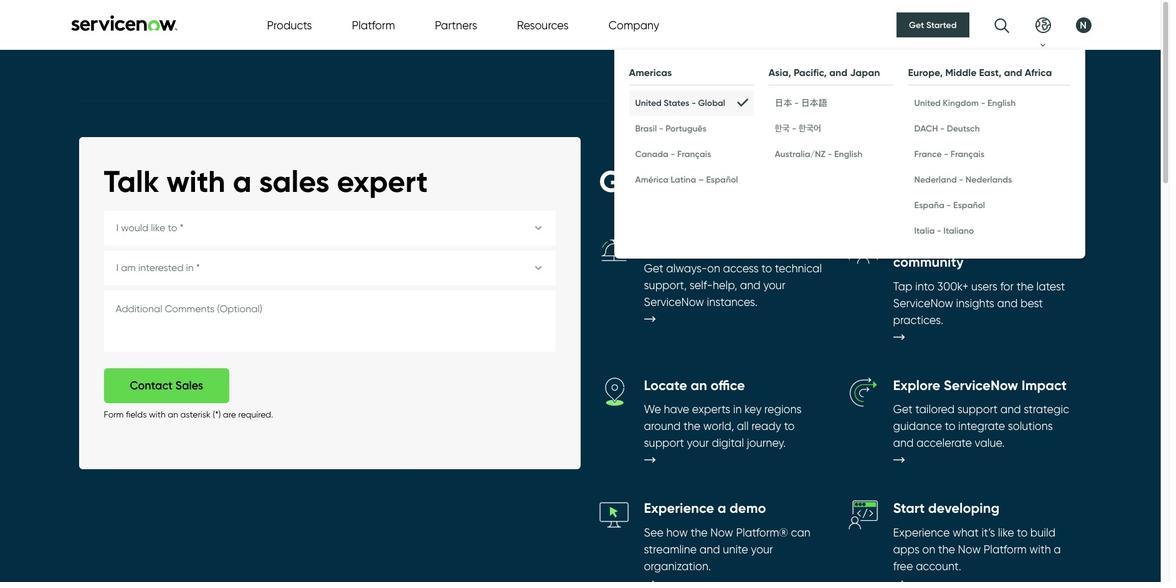 Task type: locate. For each thing, give the bounding box(es) containing it.
to inside the get tailored support and strategic guidance to integrate solutions and accelerate value.
[[946, 420, 956, 433]]

around
[[644, 420, 681, 433]]

- for brasil - português
[[659, 123, 664, 134]]

get inside get always-on access to technical support, self-help, and your servicenow instances.
[[644, 262, 664, 275]]

and inside get always-on access to technical support, self-help, and your servicenow instances.
[[741, 279, 761, 292]]

0 horizontal spatial now
[[711, 526, 734, 539]]

the right how
[[691, 526, 708, 539]]

1 horizontal spatial experience
[[894, 526, 951, 539]]

- right españa
[[947, 199, 952, 210]]

español right –
[[707, 174, 739, 185]]

and right east,
[[1005, 66, 1023, 78]]

platform
[[352, 18, 395, 31], [984, 543, 1027, 556]]

locate
[[644, 377, 688, 394]]

with
[[167, 163, 226, 200], [767, 163, 826, 200], [973, 236, 1001, 253], [149, 410, 166, 420], [1030, 543, 1052, 556]]

1 united from the left
[[636, 97, 662, 108]]

to down regions at the right
[[785, 420, 795, 433]]

1 vertical spatial an
[[168, 410, 178, 420]]

experience up apps
[[894, 526, 951, 539]]

1 vertical spatial a
[[718, 500, 727, 517]]

products button
[[267, 17, 312, 33]]

0 horizontal spatial on
[[708, 262, 721, 275]]

0 horizontal spatial an
[[168, 410, 178, 420]]

and down guidance
[[894, 437, 914, 450]]

and down "access"
[[741, 279, 761, 292]]

the inside we have experts in key regions around the world, all ready to support your digital journey.
[[684, 420, 701, 433]]

- for canada - français
[[671, 148, 676, 159]]

on up account.
[[923, 543, 936, 556]]

support inside the get tailored support and strategic guidance to integrate solutions and accelerate value.
[[958, 403, 998, 416]]

0 horizontal spatial a
[[233, 163, 252, 200]]

value.
[[976, 437, 1005, 450]]

and left unite
[[700, 543, 721, 556]]

japan
[[851, 66, 881, 78]]

sales
[[175, 379, 203, 393]]

1 horizontal spatial français
[[951, 148, 985, 159]]

experience inside experience what it's like to build apps on the now platform with a free account.
[[894, 526, 951, 539]]

0 vertical spatial support
[[958, 403, 998, 416]]

solid image
[[738, 97, 748, 109]]

experience up how
[[644, 500, 715, 517]]

select your country image
[[1036, 17, 1052, 33]]

- for france - français
[[945, 148, 949, 159]]

like
[[999, 526, 1015, 539]]

- right italia
[[938, 225, 942, 236]]

to right like
[[1018, 526, 1028, 539]]

france - français
[[915, 148, 985, 159]]

1 horizontal spatial on
[[923, 543, 936, 556]]

english up dach - deutsch link
[[988, 97, 1016, 108]]

2 vertical spatial your
[[752, 543, 774, 556]]

canada - français
[[636, 148, 712, 159]]

- right france
[[945, 148, 949, 159]]

your inside see how the now platform® can streamline and unite your organization.
[[752, 543, 774, 556]]

support up integrate
[[958, 403, 998, 416]]

experience
[[644, 500, 715, 517], [894, 526, 951, 539]]

1 horizontal spatial español
[[954, 199, 986, 210]]

None text field
[[104, 291, 556, 352]]

–
[[699, 174, 704, 185]]

on
[[708, 262, 721, 275], [923, 543, 936, 556]]

platform inside experience what it's like to build apps on the now platform with a free account.
[[984, 543, 1027, 556]]

an up experts
[[691, 377, 708, 394]]

now down what
[[959, 543, 982, 556]]

support,
[[644, 279, 687, 292]]

your down world,
[[687, 437, 710, 450]]

the down 'have'
[[684, 420, 701, 433]]

on up the help,
[[708, 262, 721, 275]]

united states - global link
[[629, 90, 754, 116]]

and
[[830, 66, 848, 78], [1005, 66, 1023, 78], [741, 279, 761, 292], [998, 297, 1018, 310], [1001, 403, 1022, 416], [894, 437, 914, 450], [700, 543, 721, 556]]

français for europe, middle east, and africa
[[951, 148, 985, 159]]

- for italia - italiano
[[938, 225, 942, 236]]

get
[[910, 19, 925, 31], [599, 163, 651, 200], [644, 262, 664, 275], [894, 403, 913, 416]]

a down the build
[[1054, 543, 1062, 556]]

1 vertical spatial english
[[835, 148, 863, 159]]

free
[[894, 560, 914, 573]]

platform button
[[352, 17, 395, 33]]

dach - deutsch link
[[909, 116, 1071, 141]]

fields
[[126, 410, 147, 420]]

africa
[[1025, 66, 1053, 78]]

- right dach
[[941, 123, 945, 134]]

the up account.
[[939, 543, 956, 556]]

explore
[[894, 377, 941, 394]]

resources
[[517, 18, 569, 31]]

0 horizontal spatial français
[[678, 148, 712, 159]]

italiano
[[944, 225, 975, 236]]

servicenow down support,
[[644, 296, 705, 309]]

get down canada
[[599, 163, 651, 200]]

build
[[1031, 526, 1056, 539]]

are
[[223, 410, 236, 420]]

nederland - nederlands link
[[909, 167, 1071, 192]]

english down the 한국 - 한국어 'link' on the top
[[835, 148, 863, 159]]

1 vertical spatial platform
[[984, 543, 1027, 556]]

and down for
[[998, 297, 1018, 310]]

get inside the get tailored support and strategic guidance to integrate solutions and accelerate value.
[[894, 403, 913, 416]]

to up accelerate
[[946, 420, 956, 433]]

products
[[267, 18, 312, 31]]

contact sales button
[[104, 369, 230, 404]]

an left asterisk
[[168, 410, 178, 420]]

- right nederland
[[960, 174, 964, 185]]

- right brasil
[[659, 123, 664, 134]]

1 vertical spatial support
[[644, 437, 685, 450]]

0 vertical spatial on
[[708, 262, 721, 275]]

français
[[678, 148, 712, 159], [951, 148, 985, 159]]

experience what it's like to build apps on the now platform with a free account.
[[894, 526, 1062, 573]]

sales
[[259, 163, 330, 200]]

a left sales
[[233, 163, 252, 200]]

support down around
[[644, 437, 685, 450]]

unite
[[723, 543, 749, 556]]

0 vertical spatial your
[[764, 279, 786, 292]]

español down nederland - nederlands
[[954, 199, 986, 210]]

- right canada
[[671, 148, 676, 159]]

- right states
[[692, 97, 696, 108]]

now inside see how the now platform® can streamline and unite your organization.
[[711, 526, 734, 539]]

1 vertical spatial español
[[954, 199, 986, 210]]

locate an office
[[644, 377, 746, 394]]

2 français from the left
[[951, 148, 985, 159]]

united up dach
[[915, 97, 941, 108]]

practices.
[[894, 313, 944, 326]]

experience for experience what it's like to build apps on the now platform with a free account.
[[894, 526, 951, 539]]

españa - español link
[[909, 192, 1071, 218]]

-
[[692, 97, 696, 108], [795, 97, 799, 108], [982, 97, 986, 108], [659, 123, 664, 134], [793, 123, 797, 134], [941, 123, 945, 134], [671, 148, 676, 159], [828, 148, 833, 159], [945, 148, 949, 159], [960, 174, 964, 185], [947, 199, 952, 210], [938, 225, 942, 236]]

asterisk
[[180, 410, 211, 420]]

- right the 日本
[[795, 97, 799, 108]]

한국 - 한국어 link
[[769, 116, 894, 141]]

partners button
[[435, 17, 478, 33]]

get up guidance
[[894, 403, 913, 416]]

dach
[[915, 123, 939, 134]]

to right "access"
[[762, 262, 773, 275]]

expert
[[337, 163, 428, 200]]

servicenow inside tap into 300k+ users for the latest servicenow insights and best practices.
[[894, 297, 954, 310]]

asia,
[[769, 66, 792, 78]]

0 horizontal spatial español
[[707, 174, 739, 185]]

form
[[104, 410, 124, 420]]

0 vertical spatial experience
[[644, 500, 715, 517]]

asia, pacific, and japan
[[769, 66, 881, 78]]

2 united from the left
[[915, 97, 941, 108]]

2 vertical spatial a
[[1054, 543, 1062, 556]]

1 horizontal spatial now
[[959, 543, 982, 556]]

1 horizontal spatial english
[[988, 97, 1016, 108]]

started
[[659, 163, 760, 200]]

0 vertical spatial an
[[691, 377, 708, 394]]

- down the 한국 - 한국어 'link' on the top
[[828, 148, 833, 159]]

français for americas
[[678, 148, 712, 159]]

now up unite
[[711, 526, 734, 539]]

1 français from the left
[[678, 148, 712, 159]]

0 horizontal spatial support
[[644, 437, 685, 450]]

1 horizontal spatial a
[[718, 500, 727, 517]]

0 vertical spatial platform
[[352, 18, 395, 31]]

instances.
[[707, 296, 758, 309]]

0 vertical spatial now
[[711, 526, 734, 539]]

- for 日本 - 日本語
[[795, 97, 799, 108]]

it's
[[982, 526, 996, 539]]

日本語
[[802, 97, 828, 108]]

0 vertical spatial english
[[988, 97, 1016, 108]]

get for get tailored support and strategic guidance to integrate solutions and accelerate value.
[[894, 403, 913, 416]]

1 horizontal spatial support
[[958, 403, 998, 416]]

a left demo at bottom right
[[718, 500, 727, 517]]

the up best
[[1017, 280, 1034, 293]]

- right 한국
[[793, 123, 797, 134]]

your down platform®
[[752, 543, 774, 556]]

0 horizontal spatial experience
[[644, 500, 715, 517]]

2 horizontal spatial a
[[1054, 543, 1062, 556]]

español inside américa latina – español link
[[707, 174, 739, 185]]

and inside tap into 300k+ users for the latest servicenow insights and best practices.
[[998, 297, 1018, 310]]

the
[[1017, 280, 1034, 293], [684, 420, 701, 433], [691, 526, 708, 539], [939, 543, 956, 556]]

all
[[738, 420, 749, 433]]

1 vertical spatial now
[[959, 543, 982, 556]]

now
[[711, 526, 734, 539], [959, 543, 982, 556]]

servicenow down into
[[894, 297, 954, 310]]

an
[[691, 377, 708, 394], [168, 410, 178, 420]]

developing
[[929, 500, 1000, 517]]

with inside 'collaborate with community'
[[973, 236, 1001, 253]]

1 vertical spatial your
[[687, 437, 710, 450]]

australia/nz
[[775, 148, 826, 159]]

to inside we have experts in key regions around the world, all ready to support your digital journey.
[[785, 420, 795, 433]]

1 horizontal spatial platform
[[984, 543, 1027, 556]]

get started with servicenow
[[599, 163, 996, 200]]

we have experts in key regions around the world, all ready to support your digital journey.
[[644, 403, 802, 450]]

a
[[233, 163, 252, 200], [718, 500, 727, 517], [1054, 543, 1062, 556]]

0 vertical spatial español
[[707, 174, 739, 185]]

and up solutions
[[1001, 403, 1022, 416]]

español
[[707, 174, 739, 185], [954, 199, 986, 210]]

1 vertical spatial experience
[[894, 526, 951, 539]]

united inside united kingdom - english 'link'
[[915, 97, 941, 108]]

0 horizontal spatial platform
[[352, 18, 395, 31]]

east,
[[980, 66, 1002, 78]]

contact
[[130, 379, 173, 393]]

states
[[664, 97, 690, 108]]

tap into 300k+ users for the latest servicenow insights and best practices.
[[894, 280, 1066, 326]]

1 horizontal spatial united
[[915, 97, 941, 108]]

get for get started
[[910, 19, 925, 31]]

and inside see how the now platform® can streamline and unite your organization.
[[700, 543, 721, 556]]

0 horizontal spatial united
[[636, 97, 662, 108]]

- right the kingdom
[[982, 97, 986, 108]]

first
[[744, 236, 768, 253]]

get up support,
[[644, 262, 664, 275]]

how
[[667, 526, 688, 539]]

start
[[894, 500, 925, 517]]

españa
[[915, 199, 945, 210]]

guidance
[[894, 420, 943, 433]]

0 horizontal spatial english
[[835, 148, 863, 159]]

brasil
[[636, 123, 657, 134]]

français down brasil - português link
[[678, 148, 712, 159]]

1 vertical spatial on
[[923, 543, 936, 556]]

get left started
[[910, 19, 925, 31]]

your
[[764, 279, 786, 292], [687, 437, 710, 450], [752, 543, 774, 556]]

with inside experience what it's like to build apps on the now platform with a free account.
[[1030, 543, 1052, 556]]

your down technical
[[764, 279, 786, 292]]

brasil - português link
[[629, 116, 754, 141]]

strategic
[[1025, 403, 1070, 416]]

get for get always-on access to technical support, self-help, and your servicenow instances.
[[644, 262, 664, 275]]

300k+
[[938, 280, 969, 293]]

united states - global
[[636, 97, 726, 108]]

français down deutsch at the top
[[951, 148, 985, 159]]

united up brasil
[[636, 97, 662, 108]]

united inside "united states - global" link
[[636, 97, 662, 108]]



Task type: vqa. For each thing, say whether or not it's contained in the screenshot.
"España - Español" link
yes



Task type: describe. For each thing, give the bounding box(es) containing it.
américa
[[636, 174, 669, 185]]

the inside see how the now platform® can streamline and unite your organization.
[[691, 526, 708, 539]]

0 vertical spatial a
[[233, 163, 252, 200]]

canada - français link
[[629, 141, 754, 167]]

tailored
[[916, 403, 955, 416]]

get started link
[[897, 12, 970, 37]]

account.
[[916, 560, 962, 573]]

company button
[[609, 17, 660, 33]]

support inside we have experts in key regions around the world, all ready to support your digital journey.
[[644, 437, 685, 450]]

your inside get always-on access to technical support, self-help, and your servicenow instances.
[[764, 279, 786, 292]]

italia
[[915, 225, 935, 236]]

experience for experience a demo
[[644, 500, 715, 517]]

日本
[[775, 97, 793, 108]]

united kingdom - english
[[915, 97, 1016, 108]]

comes
[[699, 236, 741, 253]]

한국 - 한국어
[[775, 123, 822, 134]]

- for españa - español
[[947, 199, 952, 210]]

global
[[699, 97, 726, 108]]

see how the now platform® can streamline and unite your organization.
[[644, 526, 811, 573]]

insights
[[957, 297, 995, 310]]

日本 - 日本語 link
[[769, 90, 894, 116]]

office
[[711, 377, 746, 394]]

australia/nz - english link
[[769, 141, 894, 167]]

support comes first
[[644, 236, 768, 253]]

united for americas
[[636, 97, 662, 108]]

access
[[724, 262, 759, 275]]

community
[[894, 254, 964, 271]]

technical
[[775, 262, 823, 275]]

italia - italiano link
[[909, 218, 1071, 243]]

servicenow up the get tailored support and strategic guidance to integrate solutions and accelerate value.
[[944, 377, 1019, 394]]

english inside 'link'
[[988, 97, 1016, 108]]

get started
[[910, 19, 957, 31]]

digital
[[712, 437, 745, 450]]

platform®
[[737, 526, 789, 539]]

accelerate
[[917, 437, 973, 450]]

form fields with an asterisk (*) are required.
[[104, 410, 273, 420]]

americas
[[629, 66, 672, 78]]

have
[[664, 403, 690, 416]]

latina
[[671, 174, 697, 185]]

resources button
[[517, 17, 569, 33]]

now inside experience what it's like to build apps on the now platform with a free account.
[[959, 543, 982, 556]]

- for 한국 - 한국어
[[793, 123, 797, 134]]

to inside experience what it's like to build apps on the now platform with a free account.
[[1018, 526, 1028, 539]]

started
[[927, 19, 957, 31]]

journey.
[[747, 437, 786, 450]]

talk
[[104, 163, 159, 200]]

latest
[[1037, 280, 1066, 293]]

español inside españa - español link
[[954, 199, 986, 210]]

apps
[[894, 543, 920, 556]]

what
[[953, 526, 980, 539]]

- for nederland - nederlands
[[960, 174, 964, 185]]

europe, middle east, and africa
[[909, 66, 1053, 78]]

integrate
[[959, 420, 1006, 433]]

한국어
[[799, 123, 822, 134]]

help,
[[713, 279, 738, 292]]

in
[[734, 403, 742, 416]]

united for europe, middle east, and africa
[[915, 97, 941, 108]]

servicenow inside get always-on access to technical support, self-help, and your servicenow instances.
[[644, 296, 705, 309]]

middle
[[946, 66, 977, 78]]

日本 - 日本語
[[775, 97, 828, 108]]

the inside tap into 300k+ users for the latest servicenow insights and best practices.
[[1017, 280, 1034, 293]]

a inside experience what it's like to build apps on the now platform with a free account.
[[1054, 543, 1062, 556]]

españa - español
[[915, 199, 986, 210]]

explore servicenow impact
[[894, 377, 1068, 394]]

get tailored support and strategic guidance to integrate solutions and accelerate value.
[[894, 403, 1070, 450]]

(*)
[[213, 410, 221, 420]]

can
[[792, 526, 811, 539]]

best
[[1021, 297, 1044, 310]]

key
[[745, 403, 762, 416]]

collaborate
[[894, 236, 970, 253]]

experts
[[693, 403, 731, 416]]

servicenow down france
[[834, 163, 996, 200]]

américa latina – español link
[[629, 167, 754, 192]]

collaborate with community
[[894, 236, 1001, 271]]

get for get started with servicenow
[[599, 163, 651, 200]]

self-
[[690, 279, 713, 292]]

partners
[[435, 18, 478, 31]]

into
[[916, 280, 935, 293]]

brasil - português
[[636, 123, 707, 134]]

deutsch
[[947, 123, 981, 134]]

한국
[[775, 123, 790, 134]]

servicenow image
[[70, 15, 179, 31]]

see
[[644, 526, 664, 539]]

demo
[[730, 500, 767, 517]]

support
[[644, 236, 696, 253]]

france
[[915, 148, 942, 159]]

on inside get always-on access to technical support, self-help, and your servicenow instances.
[[708, 262, 721, 275]]

world,
[[704, 420, 735, 433]]

ready
[[752, 420, 782, 433]]

- for australia/nz - english
[[828, 148, 833, 159]]

1 horizontal spatial an
[[691, 377, 708, 394]]

to inside get always-on access to technical support, self-help, and your servicenow instances.
[[762, 262, 773, 275]]

pacific,
[[794, 66, 827, 78]]

- for dach - deutsch
[[941, 123, 945, 134]]

your inside we have experts in key regions around the world, all ready to support your digital journey.
[[687, 437, 710, 450]]

regions
[[765, 403, 802, 416]]

we
[[644, 403, 661, 416]]

on inside experience what it's like to build apps on the now platform with a free account.
[[923, 543, 936, 556]]

italia - italiano
[[915, 225, 975, 236]]

france - français link
[[909, 141, 1071, 167]]

the inside experience what it's like to build apps on the now platform with a free account.
[[939, 543, 956, 556]]

and left the japan on the right top of the page
[[830, 66, 848, 78]]

contact sales
[[130, 379, 203, 393]]

américa latina – español
[[636, 174, 739, 185]]

streamline
[[644, 543, 697, 556]]

united kingdom - english link
[[909, 90, 1071, 116]]



